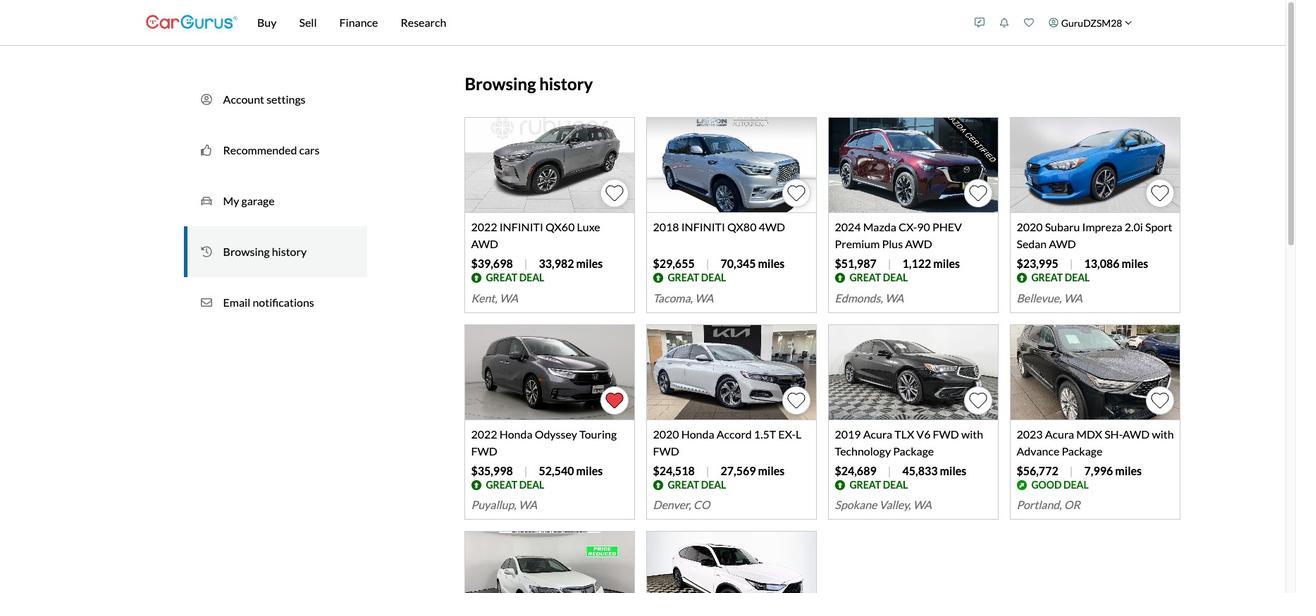 Task type: vqa. For each thing, say whether or not it's contained in the screenshot.
'FWD' to the middle
yes



Task type: locate. For each thing, give the bounding box(es) containing it.
13,086
[[1085, 257, 1120, 270]]

with
[[962, 427, 984, 440], [1153, 427, 1175, 440]]

infiniti for 2018
[[682, 220, 726, 233]]

with inside 2019 acura tlx v6 fwd with technology package
[[962, 427, 984, 440]]

0 vertical spatial 2020
[[1017, 220, 1043, 233]]

great deal for $24,518
[[668, 479, 727, 491]]

great deal up bellevue, wa
[[1032, 271, 1091, 283]]

package down mdx
[[1062, 444, 1103, 457]]

buy
[[257, 16, 277, 29]]

package down tlx
[[894, 444, 935, 457]]

33,982 miles
[[539, 257, 603, 270]]

infiniti right 2018
[[682, 220, 726, 233]]

2022 up $35,998
[[471, 427, 498, 440]]

sh-
[[1105, 427, 1123, 440]]

email notifications link
[[184, 277, 368, 328]]

| left 27,569
[[706, 464, 710, 477]]

portland, or
[[1017, 498, 1081, 512]]

browsing history inside browsing history link
[[223, 245, 307, 258]]

honda left accord
[[682, 427, 715, 440]]

gurudzsm28
[[1062, 17, 1123, 29]]

1 with from the left
[[962, 427, 984, 440]]

great
[[486, 271, 518, 283], [668, 271, 700, 283], [850, 271, 882, 283], [1032, 271, 1063, 283], [486, 479, 518, 491], [668, 479, 700, 491], [850, 479, 882, 491]]

2022 inside 2022 infiniti qx60 luxe awd
[[471, 220, 498, 233]]

honda
[[500, 427, 533, 440], [682, 427, 715, 440]]

user circle image
[[201, 92, 212, 106]]

history
[[540, 73, 593, 94], [272, 245, 307, 258]]

1 horizontal spatial browsing
[[465, 73, 536, 94]]

2020 subaru impreza 2.0i sport sedan awd image
[[1012, 118, 1181, 213]]

1 vertical spatial 2020
[[653, 427, 680, 440]]

miles
[[577, 257, 603, 270], [759, 257, 785, 270], [934, 257, 961, 270], [1122, 257, 1149, 270], [577, 464, 603, 477], [759, 464, 785, 477], [940, 464, 967, 477], [1116, 464, 1142, 477]]

2 honda from the left
[[682, 427, 715, 440]]

wa for edmonds, wa
[[886, 291, 904, 304]]

great down $39,698
[[486, 271, 518, 283]]

wa right edmonds,
[[886, 291, 904, 304]]

awd up $39,698
[[471, 237, 499, 250]]

package inside 2023 acura mdx sh-awd with advance package
[[1062, 444, 1103, 457]]

2023 acura mdx sh-awd with advance package image
[[1012, 325, 1181, 420]]

wa for kent, wa
[[500, 291, 518, 304]]

1 package from the left
[[894, 444, 935, 457]]

great deal for $35,998
[[486, 479, 545, 491]]

2 package from the left
[[1062, 444, 1103, 457]]

wa for puyallup, wa
[[519, 498, 538, 512]]

great down $51,987
[[850, 271, 882, 283]]

0 horizontal spatial browsing history
[[223, 245, 307, 258]]

| for $51,987
[[888, 257, 892, 270]]

7,996 miles
[[1085, 464, 1142, 477]]

fwd
[[933, 427, 960, 440], [471, 444, 498, 457], [653, 444, 680, 457]]

infiniti left the "qx60"
[[500, 220, 544, 233]]

miles right 52,540
[[577, 464, 603, 477]]

1 horizontal spatial 2020
[[1017, 220, 1043, 233]]

infiniti inside 2022 infiniti qx60 luxe awd
[[500, 220, 544, 233]]

with right 'sh-'
[[1153, 427, 1175, 440]]

0 vertical spatial browsing
[[465, 73, 536, 94]]

2020 honda accord 1.5t ex-l fwd image
[[648, 325, 817, 420]]

great down $23,995
[[1032, 271, 1063, 283]]

wa right kent, on the left of page
[[500, 291, 518, 304]]

1 2022 from the top
[[471, 220, 498, 233]]

2024 mazda cx-90 phev premium plus awd image
[[830, 118, 999, 213]]

cx-
[[899, 220, 918, 233]]

2 2022 from the top
[[471, 427, 498, 440]]

0 horizontal spatial fwd
[[471, 444, 498, 457]]

| left 45,833
[[888, 464, 892, 477]]

great for $23,995
[[1032, 271, 1063, 283]]

honda inside 2020 honda accord 1.5t ex-l fwd
[[682, 427, 715, 440]]

2022
[[471, 220, 498, 233], [471, 427, 498, 440]]

90
[[918, 220, 931, 233]]

$39,698
[[471, 257, 513, 270]]

1 horizontal spatial browsing history
[[465, 73, 593, 94]]

great deal up co
[[668, 479, 727, 491]]

2016 acura rdx fwd with technology package image
[[466, 532, 635, 593]]

plus
[[883, 237, 903, 250]]

2020 inside 2020 honda accord 1.5t ex-l fwd
[[653, 427, 680, 440]]

2022 for 2022 infiniti qx60 luxe awd
[[471, 220, 498, 233]]

fwd inside the 2022 honda odyssey touring fwd
[[471, 444, 498, 457]]

2022 inside the 2022 honda odyssey touring fwd
[[471, 427, 498, 440]]

great deal up tacoma, wa
[[668, 271, 727, 283]]

0 horizontal spatial infiniti
[[500, 220, 544, 233]]

0 horizontal spatial acura
[[864, 427, 893, 440]]

miles right 33,982
[[577, 257, 603, 270]]

deal for 33,982 miles
[[520, 271, 545, 283]]

fwd right 'v6'
[[933, 427, 960, 440]]

1 horizontal spatial fwd
[[653, 444, 680, 457]]

| up good deal
[[1070, 464, 1074, 477]]

acura
[[864, 427, 893, 440], [1046, 427, 1075, 440]]

edmonds,
[[835, 291, 884, 304]]

deal up co
[[701, 479, 727, 491]]

deal down 13,086
[[1065, 271, 1091, 283]]

cargurus logo homepage link link
[[146, 2, 238, 43]]

1 vertical spatial browsing
[[223, 245, 270, 258]]

menu bar
[[238, 0, 968, 45]]

sell
[[299, 16, 317, 29]]

research button
[[390, 0, 458, 45]]

miles for 52,540 miles
[[577, 464, 603, 477]]

miles right 45,833
[[940, 464, 967, 477]]

$35,998
[[471, 464, 513, 477]]

fwd for 2019 acura tlx v6 fwd with technology package
[[933, 427, 960, 440]]

deal down 33,982
[[520, 271, 545, 283]]

recommended cars
[[223, 143, 320, 157]]

great deal up puyallup, wa
[[486, 479, 545, 491]]

1,122
[[903, 257, 932, 270]]

0 horizontal spatial with
[[962, 427, 984, 440]]

menu bar containing buy
[[238, 0, 968, 45]]

33,982
[[539, 257, 574, 270]]

awd
[[471, 237, 499, 250], [906, 237, 933, 250], [1050, 237, 1077, 250], [1123, 427, 1151, 440]]

great for $35,998
[[486, 479, 518, 491]]

1 vertical spatial browsing history
[[223, 245, 307, 258]]

valley,
[[880, 498, 911, 512]]

2024 mazda cx-90 phev premium plus awd
[[835, 220, 963, 250]]

great deal up edmonds, wa
[[850, 271, 909, 283]]

sedan
[[1017, 237, 1047, 250]]

package
[[894, 444, 935, 457], [1062, 444, 1103, 457]]

2 acura from the left
[[1046, 427, 1075, 440]]

70,345 miles
[[721, 257, 785, 270]]

technology
[[835, 444, 891, 457]]

| left 13,086
[[1070, 257, 1074, 270]]

honda for 2020
[[682, 427, 715, 440]]

miles for 45,833 miles
[[940, 464, 967, 477]]

52,540 miles
[[539, 464, 603, 477]]

awd down 90
[[906, 237, 933, 250]]

2022 honda odyssey touring fwd
[[471, 427, 617, 457]]

1 horizontal spatial infiniti
[[682, 220, 726, 233]]

wa right tacoma,
[[695, 291, 714, 304]]

| left 52,540
[[524, 464, 528, 477]]

0 horizontal spatial browsing
[[223, 245, 270, 258]]

2 with from the left
[[1153, 427, 1175, 440]]

gurudzsm28 button
[[1042, 3, 1140, 42]]

2022 infiniti qx60 luxe awd
[[471, 220, 601, 250]]

0 horizontal spatial honda
[[500, 427, 533, 440]]

great deal down $39,698
[[486, 271, 545, 283]]

1 infiniti from the left
[[500, 220, 544, 233]]

add a car review image
[[975, 18, 985, 28]]

2020 inside 2020 subaru impreza 2.0i sport sedan awd
[[1017, 220, 1043, 233]]

acura up technology on the right of page
[[864, 427, 893, 440]]

great deal for $24,689
[[850, 479, 909, 491]]

great down $29,655
[[668, 271, 700, 283]]

| left "70,345"
[[706, 257, 710, 270]]

2020 subaru impreza 2.0i sport sedan awd
[[1017, 220, 1173, 250]]

wa right bellevue,
[[1065, 291, 1083, 304]]

great for $24,518
[[668, 479, 700, 491]]

$56,772
[[1017, 464, 1059, 477]]

1 honda from the left
[[500, 427, 533, 440]]

wa right puyallup,
[[519, 498, 538, 512]]

$24,689
[[835, 464, 877, 477]]

infiniti
[[500, 220, 544, 233], [682, 220, 726, 233]]

account settings link
[[184, 74, 368, 125]]

1 vertical spatial 2022
[[471, 427, 498, 440]]

great deal for $51,987
[[850, 271, 909, 283]]

envelope image
[[201, 295, 212, 310]]

1 horizontal spatial package
[[1062, 444, 1103, 457]]

0 vertical spatial 2022
[[471, 220, 498, 233]]

0 horizontal spatial history
[[272, 245, 307, 258]]

2020 for 2020 subaru impreza 2.0i sport sedan awd
[[1017, 220, 1043, 233]]

wa for bellevue, wa
[[1065, 291, 1083, 304]]

miles for 7,996 miles
[[1116, 464, 1142, 477]]

2022 up $39,698
[[471, 220, 498, 233]]

fwd inside 2019 acura tlx v6 fwd with technology package
[[933, 427, 960, 440]]

deal for 70,345 miles
[[701, 271, 727, 283]]

research
[[401, 16, 447, 29]]

awd inside 2024 mazda cx-90 phev premium plus awd
[[906, 237, 933, 250]]

awd up 7,996 miles
[[1123, 427, 1151, 440]]

deal up valley,
[[883, 479, 909, 491]]

1 acura from the left
[[864, 427, 893, 440]]

fwd up $35,998
[[471, 444, 498, 457]]

2 horizontal spatial fwd
[[933, 427, 960, 440]]

mazda
[[864, 220, 897, 233]]

great down $24,689
[[850, 479, 882, 491]]

great for $29,655
[[668, 271, 700, 283]]

honda inside the 2022 honda odyssey touring fwd
[[500, 427, 533, 440]]

history image
[[201, 245, 212, 259]]

2022 infiniti qx60 luxe awd image
[[466, 118, 635, 213]]

1 horizontal spatial acura
[[1046, 427, 1075, 440]]

miles for 13,086 miles
[[1122, 257, 1149, 270]]

27,569
[[721, 464, 756, 477]]

good deal
[[1032, 479, 1089, 491]]

open notifications image
[[1000, 18, 1010, 28]]

great deal up spokane valley, wa
[[850, 479, 909, 491]]

0 vertical spatial history
[[540, 73, 593, 94]]

0 horizontal spatial 2020
[[653, 427, 680, 440]]

miles right "70,345"
[[759, 257, 785, 270]]

odyssey
[[535, 427, 577, 440]]

awd down subaru
[[1050, 237, 1077, 250]]

acura inside 2023 acura mdx sh-awd with advance package
[[1046, 427, 1075, 440]]

2020
[[1017, 220, 1043, 233], [653, 427, 680, 440]]

honda left odyssey
[[500, 427, 533, 440]]

user icon image
[[1050, 18, 1059, 28]]

2020 up sedan
[[1017, 220, 1043, 233]]

miles right 7,996
[[1116, 464, 1142, 477]]

puyallup, wa
[[471, 498, 538, 512]]

awd inside 2023 acura mdx sh-awd with advance package
[[1123, 427, 1151, 440]]

2018 infiniti qx80 4wd
[[653, 220, 786, 233]]

27,569 miles
[[721, 464, 785, 477]]

miles right 13,086
[[1122, 257, 1149, 270]]

1 horizontal spatial honda
[[682, 427, 715, 440]]

miles right 27,569
[[759, 464, 785, 477]]

acura up advance
[[1046, 427, 1075, 440]]

deal down 52,540
[[520, 479, 545, 491]]

ex-
[[779, 427, 796, 440]]

great down $24,518
[[668, 479, 700, 491]]

great down $35,998
[[486, 479, 518, 491]]

with right 'v6'
[[962, 427, 984, 440]]

deal down 1,122
[[883, 271, 909, 283]]

deal
[[520, 271, 545, 283], [701, 271, 727, 283], [883, 271, 909, 283], [1065, 271, 1091, 283], [520, 479, 545, 491], [701, 479, 727, 491], [883, 479, 909, 491], [1064, 479, 1089, 491]]

package inside 2019 acura tlx v6 fwd with technology package
[[894, 444, 935, 457]]

0 horizontal spatial package
[[894, 444, 935, 457]]

2020 up $24,518
[[653, 427, 680, 440]]

miles right 1,122
[[934, 257, 961, 270]]

email notifications
[[223, 295, 314, 309]]

| down 2022 infiniti qx60 luxe awd
[[524, 257, 528, 270]]

gurudzsm28 menu item
[[1042, 3, 1140, 42]]

deal up or
[[1064, 479, 1089, 491]]

| down plus
[[888, 257, 892, 270]]

miles for 27,569 miles
[[759, 464, 785, 477]]

impreza
[[1083, 220, 1123, 233]]

2 infiniti from the left
[[682, 220, 726, 233]]

with inside 2023 acura mdx sh-awd with advance package
[[1153, 427, 1175, 440]]

deal down "70,345"
[[701, 271, 727, 283]]

acura inside 2019 acura tlx v6 fwd with technology package
[[864, 427, 893, 440]]

fwd up $24,518
[[653, 444, 680, 457]]

spokane valley, wa
[[835, 498, 932, 512]]

settings
[[267, 92, 306, 106]]

browsing
[[465, 73, 536, 94], [223, 245, 270, 258]]

great deal
[[486, 271, 545, 283], [668, 271, 727, 283], [850, 271, 909, 283], [1032, 271, 1091, 283], [486, 479, 545, 491], [668, 479, 727, 491], [850, 479, 909, 491]]

recommended
[[223, 143, 297, 157]]

1 horizontal spatial with
[[1153, 427, 1175, 440]]

45,833 miles
[[903, 464, 967, 477]]

honda for 2022
[[500, 427, 533, 440]]



Task type: describe. For each thing, give the bounding box(es) containing it.
2023
[[1017, 427, 1043, 440]]

2023 acura mdx sh-awd with a-spec package image
[[648, 532, 817, 593]]

awd inside 2020 subaru impreza 2.0i sport sedan awd
[[1050, 237, 1077, 250]]

tlx
[[895, 427, 915, 440]]

account
[[223, 92, 264, 106]]

qx60
[[546, 220, 575, 233]]

thumbs up image
[[201, 143, 212, 157]]

deal for 52,540 miles
[[520, 479, 545, 491]]

buy button
[[246, 0, 288, 45]]

edmonds, wa
[[835, 291, 904, 304]]

chevron down image
[[1126, 19, 1133, 26]]

great deal for $23,995
[[1032, 271, 1091, 283]]

portland,
[[1017, 498, 1063, 512]]

1.5t
[[754, 427, 777, 440]]

cargurus logo homepage link image
[[146, 2, 238, 43]]

2024
[[835, 220, 861, 233]]

touring
[[580, 427, 617, 440]]

advance
[[1017, 444, 1060, 457]]

good
[[1032, 479, 1062, 491]]

| for $56,772
[[1070, 464, 1074, 477]]

2022 honda odyssey touring fwd image
[[466, 325, 635, 420]]

acura for advance
[[1046, 427, 1075, 440]]

spokane
[[835, 498, 878, 512]]

accord
[[717, 427, 752, 440]]

2.0i
[[1125, 220, 1144, 233]]

fwd for 2022 honda odyssey touring fwd
[[471, 444, 498, 457]]

wa right valley,
[[914, 498, 932, 512]]

or
[[1065, 498, 1081, 512]]

my garage link
[[184, 176, 368, 226]]

1,122 miles
[[903, 257, 961, 270]]

2019 acura tlx v6 fwd with technology package image
[[830, 325, 999, 420]]

tacoma, wa
[[653, 291, 714, 304]]

| for $23,995
[[1070, 257, 1074, 270]]

2019
[[835, 427, 861, 440]]

great for $51,987
[[850, 271, 882, 283]]

$24,518
[[653, 464, 695, 477]]

infiniti for 2022
[[500, 220, 544, 233]]

| for $39,698
[[524, 257, 528, 270]]

great for $24,689
[[850, 479, 882, 491]]

deal for 7,996 miles
[[1064, 479, 1089, 491]]

miles for 70,345 miles
[[759, 257, 785, 270]]

2022 for 2022 honda odyssey touring fwd
[[471, 427, 498, 440]]

1 vertical spatial history
[[272, 245, 307, 258]]

7,996
[[1085, 464, 1114, 477]]

acura for technology
[[864, 427, 893, 440]]

deal for 13,086 miles
[[1065, 271, 1091, 283]]

with for 2023 acura mdx sh-awd with advance package
[[1153, 427, 1175, 440]]

subaru
[[1046, 220, 1081, 233]]

| for $35,998
[[524, 464, 528, 477]]

co
[[694, 498, 710, 512]]

cars
[[299, 143, 320, 157]]

4wd
[[759, 220, 786, 233]]

qx80
[[728, 220, 757, 233]]

with for 2019 acura tlx v6 fwd with technology package
[[962, 427, 984, 440]]

0 vertical spatial browsing history
[[465, 73, 593, 94]]

luxe
[[577, 220, 601, 233]]

browsing history link
[[184, 226, 368, 277]]

package for tlx
[[894, 444, 935, 457]]

fwd inside 2020 honda accord 1.5t ex-l fwd
[[653, 444, 680, 457]]

denver, co
[[653, 498, 710, 512]]

saved cars image
[[1025, 18, 1035, 28]]

my garage
[[223, 194, 275, 207]]

$23,995
[[1017, 257, 1059, 270]]

1 horizontal spatial history
[[540, 73, 593, 94]]

2018
[[653, 220, 680, 233]]

car image
[[201, 194, 212, 208]]

great for $39,698
[[486, 271, 518, 283]]

deal for 1,122 miles
[[883, 271, 909, 283]]

notifications
[[253, 295, 314, 309]]

finance
[[340, 16, 378, 29]]

70,345
[[721, 257, 756, 270]]

bellevue,
[[1017, 291, 1062, 304]]

finance button
[[328, 0, 390, 45]]

miles for 1,122 miles
[[934, 257, 961, 270]]

account settings
[[223, 92, 306, 106]]

kent,
[[471, 291, 498, 304]]

puyallup,
[[471, 498, 517, 512]]

garage
[[242, 194, 275, 207]]

email
[[223, 295, 251, 309]]

deal for 27,569 miles
[[701, 479, 727, 491]]

| for $24,689
[[888, 464, 892, 477]]

sell button
[[288, 0, 328, 45]]

2020 for 2020 honda accord 1.5t ex-l fwd
[[653, 427, 680, 440]]

awd inside 2022 infiniti qx60 luxe awd
[[471, 237, 499, 250]]

wa for tacoma, wa
[[695, 291, 714, 304]]

| for $24,518
[[706, 464, 710, 477]]

v6
[[917, 427, 931, 440]]

my
[[223, 194, 239, 207]]

premium
[[835, 237, 880, 250]]

52,540
[[539, 464, 574, 477]]

2019 acura tlx v6 fwd with technology package
[[835, 427, 984, 457]]

2023 acura mdx sh-awd with advance package
[[1017, 427, 1175, 457]]

kent, wa
[[471, 291, 518, 304]]

deal for 45,833 miles
[[883, 479, 909, 491]]

45,833
[[903, 464, 938, 477]]

denver,
[[653, 498, 692, 512]]

l
[[796, 427, 802, 440]]

great deal for $39,698
[[486, 271, 545, 283]]

gurudzsm28 menu
[[968, 3, 1140, 42]]

mdx
[[1077, 427, 1103, 440]]

$51,987
[[835, 257, 877, 270]]

tacoma,
[[653, 291, 693, 304]]

great deal for $29,655
[[668, 271, 727, 283]]

| for $29,655
[[706, 257, 710, 270]]

13,086 miles
[[1085, 257, 1149, 270]]

$29,655
[[653, 257, 695, 270]]

2018 infiniti qx80 4wd image
[[648, 118, 817, 213]]

package for mdx
[[1062, 444, 1103, 457]]

recommended cars link
[[184, 125, 368, 176]]

bellevue, wa
[[1017, 291, 1083, 304]]

phev
[[933, 220, 963, 233]]

miles for 33,982 miles
[[577, 257, 603, 270]]



